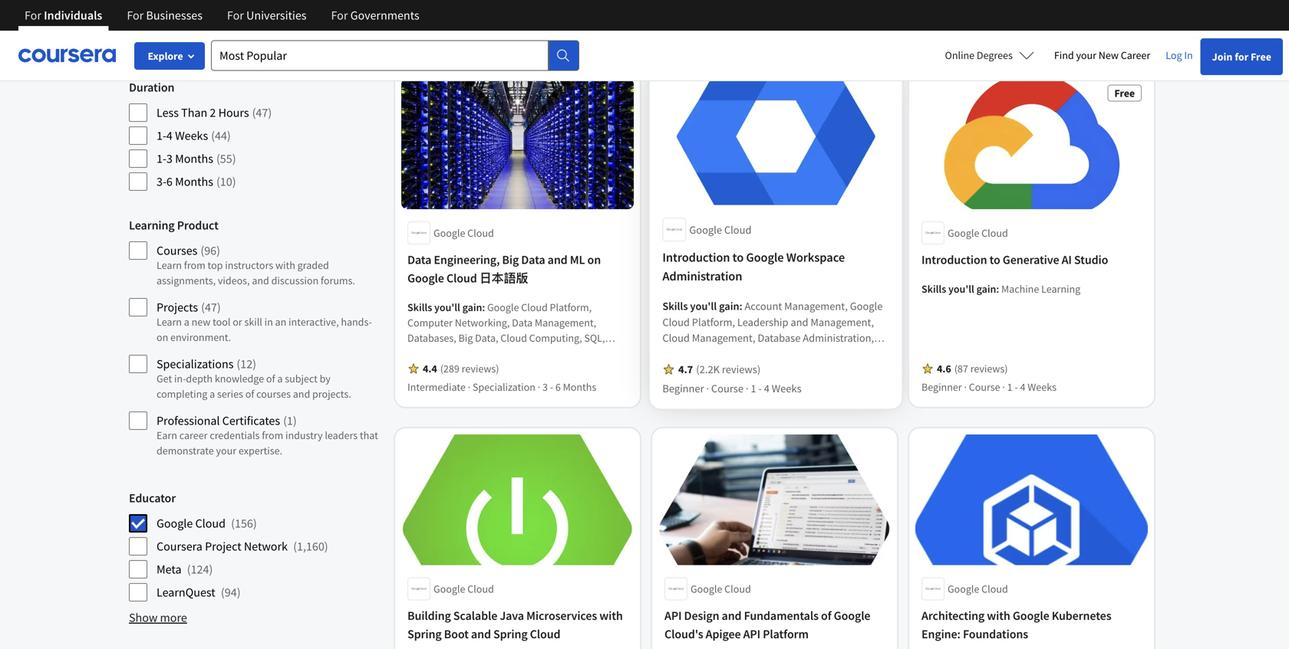 Task type: vqa. For each thing, say whether or not it's contained in the screenshot.


Task type: locate. For each thing, give the bounding box(es) containing it.
(289
[[440, 362, 459, 376]]

47 inside learning product group
[[205, 300, 217, 315]]

online degrees
[[945, 48, 1013, 62]]

beginner · course · 1 - 4 weeks down 4.7 (2.2k reviews)
[[662, 382, 802, 396]]

learning down the ai
[[1041, 282, 1081, 296]]

0 horizontal spatial a
[[184, 315, 189, 329]]

spring
[[407, 627, 442, 642], [493, 627, 528, 642]]

2 for from the left
[[127, 8, 144, 23]]

0 horizontal spatial 47
[[205, 300, 217, 315]]

cloud down engineering,
[[446, 271, 477, 286]]

0 vertical spatial a
[[184, 315, 189, 329]]

1 horizontal spatial beginner · course · 1 - 4 weeks
[[922, 380, 1057, 394]]

2 vertical spatial of
[[821, 609, 831, 624]]

47 right hours
[[256, 105, 268, 120]]

0 horizontal spatial spring
[[407, 627, 442, 642]]

from inside "learn from top instructors with graded assignments, videos, and discussion forums."
[[184, 259, 205, 272]]

google cloud for with
[[434, 583, 494, 596]]

1 horizontal spatial software,
[[514, 377, 556, 391]]

cloud up the scalable
[[467, 583, 494, 596]]

reviews) for and
[[462, 362, 499, 376]]

1 vertical spatial your
[[216, 444, 236, 458]]

and down the scalable
[[471, 627, 491, 642]]

0 vertical spatial your
[[1076, 48, 1096, 62]]

0 vertical spatial machine
[[1001, 282, 1039, 296]]

warehousing,
[[469, 362, 531, 376]]

top
[[208, 259, 223, 272]]

9
[[213, 36, 220, 51]]

beginner · course · 1 - 4 weeks down "4.6 (87 reviews)"
[[922, 380, 1057, 394]]

1 vertical spatial 47
[[205, 300, 217, 315]]

2 horizontal spatial skills
[[922, 282, 946, 296]]

2 vertical spatial a
[[210, 387, 215, 401]]

videos,
[[218, 274, 250, 288]]

with inside building scalable java microservices with spring boot and spring cloud
[[599, 609, 623, 624]]

1 vertical spatial api
[[743, 627, 760, 642]]

1 horizontal spatial big
[[502, 252, 519, 268]]

machine up warehousing,
[[485, 347, 522, 361]]

google up networking,
[[487, 301, 519, 315]]

google cloud up design
[[691, 583, 751, 596]]

intermediate down governments on the top left
[[407, 24, 466, 38]]

from up expertise.
[[262, 429, 283, 443]]

2 1- from the top
[[157, 151, 166, 167]]

2 horizontal spatial :
[[996, 282, 999, 296]]

1 horizontal spatial reviews)
[[722, 363, 761, 377]]

of
[[266, 372, 275, 386], [245, 387, 254, 401], [821, 609, 831, 624]]

find your new career link
[[1047, 46, 1158, 65]]

google up computer
[[407, 271, 444, 286]]

1 learn from the top
[[157, 259, 182, 272]]

software,
[[407, 377, 450, 391], [514, 377, 556, 391]]

educator
[[129, 491, 176, 506]]

skills you'll gain : up computer
[[407, 301, 487, 315]]

google inside data engineering, big data and ml on google cloud 日本語版
[[407, 271, 444, 286]]

beginner · professional certificate · 1 - 4 weeks
[[664, 24, 872, 38]]

your down credentials in the bottom of the page
[[216, 444, 236, 458]]

design
[[684, 609, 719, 624]]

your inside earn career credentials from industry leaders that demonstrate your expertise.
[[216, 444, 236, 458]]

0 horizontal spatial your
[[216, 444, 236, 458]]

0 horizontal spatial machine
[[485, 347, 522, 361]]

to up skills you'll gain : machine learning on the top
[[990, 252, 1000, 268]]

storage,
[[407, 362, 444, 376]]

1 horizontal spatial of
[[266, 372, 275, 386]]

professional down 'completing'
[[157, 414, 220, 429]]

scalable
[[453, 609, 497, 624]]

learn left new
[[157, 315, 182, 329]]

with for microservices
[[599, 609, 623, 624]]

specialization
[[473, 24, 535, 38], [987, 24, 1050, 38], [473, 380, 535, 394]]

1 horizontal spatial 47
[[256, 105, 268, 120]]

or
[[233, 315, 242, 329]]

api design and fundamentals of google cloud's apigee api platform
[[664, 609, 870, 642]]

big up platforms,
[[458, 331, 473, 345]]

gain down administration
[[719, 299, 739, 314]]

google up administration
[[689, 223, 722, 237]]

tensorflow
[[558, 377, 608, 391]]

gain up networking,
[[462, 301, 482, 315]]

api
[[664, 609, 682, 624], [743, 627, 760, 642]]

machine down introduction to generative ai studio
[[1001, 282, 1039, 296]]

for governments
[[331, 8, 419, 23]]

0 vertical spatial free
[[1251, 50, 1271, 64]]

introduction up skills you'll gain : machine learning on the top
[[922, 252, 987, 268]]

google up foundations
[[1013, 609, 1049, 624]]

1 horizontal spatial course
[[969, 380, 1000, 394]]

software, down the 4.4
[[407, 377, 450, 391]]

1 horizontal spatial skills you'll gain :
[[662, 299, 745, 314]]

of up courses in the left bottom of the page
[[266, 372, 275, 386]]

google right fundamentals
[[834, 609, 870, 624]]

for for governments
[[331, 8, 348, 23]]

demonstrate
[[157, 444, 214, 458]]

google up coursera
[[157, 516, 193, 532]]

1 vertical spatial professional
[[157, 414, 220, 429]]

new
[[1099, 48, 1119, 62]]

databases,
[[407, 331, 456, 345]]

2 horizontal spatial learning
[[1041, 282, 1081, 296]]

1 horizontal spatial with
[[599, 609, 623, 624]]

courses ( 96 )
[[157, 243, 220, 259]]

1 down 4.7 (2.2k reviews)
[[751, 382, 756, 396]]

96
[[204, 243, 216, 259]]

meta ( 124 )
[[157, 562, 213, 578]]

google up design
[[691, 583, 722, 596]]

156
[[235, 516, 253, 532]]

from up assignments,
[[184, 259, 205, 272]]

1- up 3-
[[157, 151, 166, 167]]

google up architecting
[[948, 583, 979, 596]]

1 horizontal spatial spring
[[493, 627, 528, 642]]

learn
[[157, 259, 182, 272], [157, 315, 182, 329]]

1 vertical spatial 1-
[[157, 151, 166, 167]]

cloud up project at the bottom left of page
[[195, 516, 226, 532]]

data
[[407, 252, 431, 268], [521, 252, 545, 268], [512, 316, 533, 330], [447, 362, 467, 376], [452, 377, 473, 391]]

2 software, from the left
[[514, 377, 556, 391]]

and inside building scalable java microservices with spring boot and spring cloud
[[471, 627, 491, 642]]

cloud up api design and fundamentals of google cloud's apigee api platform
[[724, 583, 751, 596]]

1 horizontal spatial learning
[[573, 362, 612, 376]]

0 horizontal spatial with
[[275, 259, 295, 272]]

project
[[205, 539, 241, 555]]

series
[[217, 387, 243, 401]]

for individuals
[[25, 8, 102, 23]]

1- down 'less'
[[157, 128, 166, 143]]

0 vertical spatial big
[[502, 252, 519, 268]]

log in link
[[1158, 46, 1201, 64]]

47 left 'or'
[[205, 300, 217, 315]]

cloud up architecting with google kubernetes engine: foundations
[[982, 583, 1008, 596]]

courses
[[157, 243, 197, 259]]

analysis
[[475, 377, 512, 391]]

on inside the learn a new tool or skill in an interactive, hands- on environment.
[[157, 331, 168, 345]]

course down 4.7 (2.2k reviews)
[[711, 382, 744, 396]]

beginner · course · 1 - 4 weeks for administration
[[662, 382, 802, 396]]

1 horizontal spatial you'll
[[690, 299, 717, 314]]

0 horizontal spatial beginner · course · 1 - 4 weeks
[[662, 382, 802, 396]]

earn
[[157, 429, 177, 443]]

spring down building
[[407, 627, 442, 642]]

2 learn from the top
[[157, 315, 182, 329]]

administration
[[662, 269, 742, 284]]

to for studio
[[990, 252, 1000, 268]]

learn inside the learn a new tool or skill in an interactive, hands- on environment.
[[157, 315, 182, 329]]

cloud down sql,
[[569, 347, 595, 361]]

duration group
[[129, 78, 380, 192]]

and down instructors
[[252, 274, 269, 288]]

introduction inside 'introduction to google workspace administration'
[[662, 250, 730, 265]]

google cloud up engineering,
[[434, 226, 494, 240]]

on right ml
[[587, 252, 601, 268]]

introduction up administration
[[662, 250, 730, 265]]

of inside api design and fundamentals of google cloud's apigee api platform
[[821, 609, 831, 624]]

hours
[[218, 105, 249, 120]]

course down "4.6 (87 reviews)"
[[969, 380, 1000, 394]]

free
[[1251, 50, 1271, 64], [1114, 86, 1135, 100]]

0 vertical spatial learning
[[129, 218, 175, 233]]

2 horizontal spatial reviews)
[[970, 362, 1008, 376]]

apigee
[[706, 627, 741, 642]]

and down subject
[[293, 387, 310, 401]]

1 vertical spatial from
[[262, 429, 283, 443]]

0 horizontal spatial api
[[664, 609, 682, 624]]

1 horizontal spatial free
[[1251, 50, 1271, 64]]

google cloud up introduction to generative ai studio
[[948, 226, 1008, 240]]

0 vertical spatial of
[[266, 372, 275, 386]]

: down 'introduction to google workspace administration'
[[739, 299, 742, 314]]

architecting with google kubernetes engine: foundations link
[[922, 607, 1142, 644]]

1 spring from the left
[[407, 627, 442, 642]]

0 horizontal spatial from
[[184, 259, 205, 272]]

skill
[[244, 315, 262, 329]]

1 vertical spatial big
[[458, 331, 473, 345]]

of down knowledge
[[245, 387, 254, 401]]

machine down learning,
[[533, 362, 571, 376]]

software, down learning,
[[514, 377, 556, 391]]

you'll down introduction to generative ai studio
[[948, 282, 974, 296]]

1 horizontal spatial a
[[210, 387, 215, 401]]

55
[[220, 151, 232, 167]]

2 horizontal spatial machine
[[1001, 282, 1039, 296]]

0 horizontal spatial course
[[711, 382, 744, 396]]

1 down courses in the left bottom of the page
[[287, 414, 293, 429]]

reviews) right (2.2k at the right bottom of the page
[[722, 363, 761, 377]]

advanced
[[157, 36, 207, 51]]

big inside data engineering, big data and ml on google cloud 日本語版
[[502, 252, 519, 268]]

professional left certificate
[[712, 24, 767, 38]]

businesses
[[146, 8, 203, 23]]

1 horizontal spatial to
[[990, 252, 1000, 268]]

: for studio
[[996, 282, 999, 296]]

google cloud up 'introduction to google workspace administration'
[[689, 223, 752, 237]]

industry
[[285, 429, 323, 443]]

a up courses in the left bottom of the page
[[277, 372, 283, 386]]

2 horizontal spatial gain
[[976, 282, 996, 296]]

learn from top instructors with graded assignments, videos, and discussion forums.
[[157, 259, 355, 288]]

1-
[[157, 128, 166, 143], [157, 151, 166, 167]]

1 vertical spatial of
[[245, 387, 254, 401]]

advanced ( 9 )
[[157, 36, 223, 51]]

0 horizontal spatial big
[[458, 331, 473, 345]]

degrees
[[977, 48, 1013, 62]]

to
[[732, 250, 744, 265], [990, 252, 1000, 268]]

big up 日本語版
[[502, 252, 519, 268]]

3-
[[157, 174, 166, 190]]

platform,
[[550, 301, 592, 315]]

0 horizontal spatial software,
[[407, 377, 450, 391]]

0 horizontal spatial of
[[245, 387, 254, 401]]

a left series
[[210, 387, 215, 401]]

with right microservices
[[599, 609, 623, 624]]

4 for from the left
[[331, 8, 348, 23]]

1 horizontal spatial api
[[743, 627, 760, 642]]

specializations ( 12 )
[[157, 357, 256, 372]]

0 vertical spatial professional
[[712, 24, 767, 38]]

duration
[[129, 80, 174, 95]]

0 vertical spatial 1-
[[157, 128, 166, 143]]

1 vertical spatial learn
[[157, 315, 182, 329]]

4.7 (2.2k reviews)
[[678, 363, 761, 377]]

1 vertical spatial on
[[157, 331, 168, 345]]

1 horizontal spatial skills
[[662, 299, 688, 314]]

0 vertical spatial 47
[[256, 105, 268, 120]]

you'll up computer
[[434, 301, 460, 315]]

cloud up storage,
[[407, 347, 434, 361]]

1- for 3
[[157, 151, 166, 167]]

your right the find
[[1076, 48, 1096, 62]]

free right 'for'
[[1251, 50, 1271, 64]]

1 horizontal spatial :
[[739, 299, 742, 314]]

cloud down microservices
[[530, 627, 560, 642]]

None search field
[[211, 40, 579, 71]]

1 right certificate
[[822, 24, 828, 38]]

1 horizontal spatial your
[[1076, 48, 1096, 62]]

1 horizontal spatial on
[[587, 252, 601, 268]]

1 horizontal spatial gain
[[719, 299, 739, 314]]

0 horizontal spatial skills you'll gain :
[[407, 301, 487, 315]]

cloud inside building scalable java microservices with spring boot and spring cloud
[[530, 627, 560, 642]]

2 horizontal spatial of
[[821, 609, 831, 624]]

0 vertical spatial from
[[184, 259, 205, 272]]

weeks inside duration "group"
[[175, 128, 208, 143]]

1,160
[[297, 539, 324, 555]]

0 horizontal spatial free
[[1114, 86, 1135, 100]]

find your new career
[[1054, 48, 1150, 62]]

a inside the learn a new tool or skill in an interactive, hands- on environment.
[[184, 315, 189, 329]]

in
[[264, 315, 273, 329]]

1 vertical spatial learning
[[1041, 282, 1081, 296]]

learn up assignments,
[[157, 259, 182, 272]]

0 horizontal spatial reviews)
[[462, 362, 499, 376]]

and up apigee
[[722, 609, 742, 624]]

online degrees button
[[933, 38, 1047, 72]]

gain
[[976, 282, 996, 296], [719, 299, 739, 314], [462, 301, 482, 315]]

60
[[230, 13, 242, 28]]

0 horizontal spatial to
[[732, 250, 744, 265]]

0 vertical spatial learn
[[157, 259, 182, 272]]

of for api design and fundamentals of google cloud's apigee api platform
[[821, 609, 831, 624]]

4 inside duration "group"
[[166, 128, 173, 143]]

interactive,
[[289, 315, 339, 329]]

api right apigee
[[743, 627, 760, 642]]

1 vertical spatial machine
[[485, 347, 522, 361]]

get
[[157, 372, 172, 386]]

(2.2k
[[696, 363, 720, 377]]

learning inside google cloud platform, computer networking, data management, databases, big data, cloud computing, sql, cloud platforms, machine learning, cloud storage, data warehousing, machine learning software, data analysis software, tensorflow
[[573, 362, 612, 376]]

to up administration
[[732, 250, 744, 265]]

10
[[220, 174, 232, 190]]

1 horizontal spatial machine
[[533, 362, 571, 376]]

for for universities
[[227, 8, 244, 23]]

learning up tensorflow
[[573, 362, 612, 376]]

1 1- from the top
[[157, 128, 166, 143]]

0 vertical spatial on
[[587, 252, 601, 268]]

learning product group
[[129, 216, 380, 465]]

google cloud for of
[[691, 583, 751, 596]]

3 for from the left
[[227, 8, 244, 23]]

spring down java
[[493, 627, 528, 642]]

0 horizontal spatial professional
[[157, 414, 220, 429]]

reviews)
[[462, 362, 499, 376], [970, 362, 1008, 376], [722, 363, 761, 377]]

1 horizontal spatial from
[[262, 429, 283, 443]]

0 horizontal spatial learning
[[129, 218, 175, 233]]

learn inside "learn from top instructors with graded assignments, videos, and discussion forums."
[[157, 259, 182, 272]]

reviews) up analysis
[[462, 362, 499, 376]]

machine
[[1001, 282, 1039, 296], [485, 347, 522, 361], [533, 362, 571, 376]]

introduction for studio
[[922, 252, 987, 268]]

of right fundamentals
[[821, 609, 831, 624]]

studio
[[1074, 252, 1108, 268]]

intermediate
[[157, 13, 223, 28], [407, 24, 466, 38], [922, 24, 980, 38], [407, 380, 466, 394]]

you'll down administration
[[690, 299, 717, 314]]

professional inside learning product group
[[157, 414, 220, 429]]

2 horizontal spatial with
[[987, 609, 1010, 624]]

data up computing,
[[512, 316, 533, 330]]

google cloud up the scalable
[[434, 583, 494, 596]]

2 horizontal spatial a
[[277, 372, 283, 386]]

1 for from the left
[[25, 8, 41, 23]]

1- for 4
[[157, 128, 166, 143]]

to inside 'introduction to google workspace administration'
[[732, 250, 744, 265]]

47 inside duration "group"
[[256, 105, 268, 120]]

-
[[550, 24, 553, 38], [830, 24, 833, 38], [1064, 24, 1067, 38], [550, 380, 553, 394], [1015, 380, 1018, 394], [758, 382, 762, 396]]

beginner
[[664, 24, 705, 38], [922, 380, 962, 394], [662, 382, 704, 396]]

data left engineering,
[[407, 252, 431, 268]]

architecting
[[922, 609, 985, 624]]

kubernetes
[[1052, 609, 1111, 624]]

1 horizontal spatial introduction
[[922, 252, 987, 268]]

a left new
[[184, 315, 189, 329]]

44
[[215, 128, 227, 143]]

What do you want to learn? text field
[[211, 40, 549, 71]]

2 vertical spatial learning
[[573, 362, 612, 376]]

skills you'll gain : down administration
[[662, 299, 745, 314]]

0 horizontal spatial introduction
[[662, 250, 730, 265]]

2 horizontal spatial you'll
[[948, 282, 974, 296]]

free down career at the top right of the page
[[1114, 86, 1135, 100]]

learning up courses
[[129, 218, 175, 233]]

google left workspace
[[746, 250, 784, 265]]

on down "projects"
[[157, 331, 168, 345]]

learning inside group
[[129, 218, 175, 233]]

gain down introduction to generative ai studio
[[976, 282, 996, 296]]

0 horizontal spatial on
[[157, 331, 168, 345]]

and left ml
[[548, 252, 568, 268]]

api design and fundamentals of google cloud's apigee api platform link
[[664, 607, 885, 644]]

3 inside duration "group"
[[166, 151, 173, 167]]

with inside "learn from top instructors with graded assignments, videos, and discussion forums."
[[275, 259, 295, 272]]



Task type: describe. For each thing, give the bounding box(es) containing it.
google inside api design and fundamentals of google cloud's apigee api platform
[[834, 609, 870, 624]]

0 horizontal spatial you'll
[[434, 301, 460, 315]]

1 inside learning product group
[[287, 414, 293, 429]]

cloud up 'management,'
[[521, 301, 548, 315]]

fundamentals
[[744, 609, 819, 624]]

meta
[[157, 562, 182, 578]]

12
[[240, 357, 253, 372]]

of for get in-depth knowledge of a subject by completing a series of courses and projects.
[[266, 372, 275, 386]]

with inside architecting with google kubernetes engine: foundations
[[987, 609, 1010, 624]]

log in
[[1166, 48, 1193, 62]]

gain for administration
[[719, 299, 739, 314]]

0 horizontal spatial gain
[[462, 301, 482, 315]]

0 horizontal spatial :
[[482, 301, 485, 315]]

knowledge
[[215, 372, 264, 386]]

less
[[157, 105, 179, 120]]

ml
[[570, 252, 585, 268]]

in
[[1184, 48, 1193, 62]]

to for administration
[[732, 250, 744, 265]]

get in-depth knowledge of a subject by completing a series of courses and projects.
[[157, 372, 351, 401]]

projects ( 47 )
[[157, 300, 221, 315]]

course for administration
[[711, 382, 744, 396]]

124
[[191, 562, 209, 578]]

intermediate up advanced ( 9 )
[[157, 13, 223, 28]]

gain for studio
[[976, 282, 996, 296]]

learning,
[[525, 347, 566, 361]]

free inside join for free link
[[1251, 50, 1271, 64]]

learn for courses ( 96 )
[[157, 259, 182, 272]]

google inside 'introduction to google workspace administration'
[[746, 250, 784, 265]]

skills for administration
[[662, 299, 688, 314]]

reviews) for studio
[[970, 362, 1008, 376]]

1 vertical spatial free
[[1114, 86, 1135, 100]]

4.4
[[423, 362, 437, 376]]

0 horizontal spatial skills
[[407, 301, 432, 315]]

data,
[[475, 331, 498, 345]]

2
[[210, 105, 216, 120]]

specializations
[[157, 357, 234, 372]]

for universities
[[227, 8, 307, 23]]

google cloud platform, computer networking, data management, databases, big data, cloud computing, sql, cloud platforms, machine learning, cloud storage, data warehousing, machine learning software, data analysis software, tensorflow
[[407, 301, 612, 391]]

1 software, from the left
[[407, 377, 450, 391]]

explore button
[[134, 42, 205, 70]]

cloud right data,
[[501, 331, 527, 345]]

credentials
[[210, 429, 260, 443]]

building scalable java microservices with spring boot and spring cloud
[[407, 609, 623, 642]]

google inside google cloud platform, computer networking, data management, databases, big data, cloud computing, sql, cloud platforms, machine learning, cloud storage, data warehousing, machine learning software, data analysis software, tensorflow
[[487, 301, 519, 315]]

join for free link
[[1201, 38, 1283, 75]]

google cloud ( 156 )
[[157, 516, 257, 532]]

you'll for studio
[[948, 282, 974, 296]]

platforms,
[[436, 347, 482, 361]]

coursera image
[[18, 43, 116, 68]]

environment.
[[170, 331, 231, 345]]

governments
[[350, 8, 419, 23]]

from inside earn career credentials from industry leaders that demonstrate your expertise.
[[262, 429, 283, 443]]

universities
[[246, 8, 307, 23]]

big inside google cloud platform, computer networking, data management, databases, big data, cloud computing, sql, cloud platforms, machine learning, cloud storage, data warehousing, machine learning software, data analysis software, tensorflow
[[458, 331, 473, 345]]

data up 日本語版
[[521, 252, 545, 268]]

that
[[360, 429, 378, 443]]

generative
[[1003, 252, 1059, 268]]

less than 2 hours ( 47 )
[[157, 105, 272, 120]]

more
[[160, 611, 187, 626]]

1-4 weeks ( 44 )
[[157, 128, 231, 143]]

building
[[407, 609, 451, 624]]

product
[[177, 218, 219, 233]]

4.4 (289 reviews)
[[423, 362, 499, 376]]

coursera
[[157, 539, 202, 555]]

assignments,
[[157, 274, 216, 288]]

google cloud for administration
[[689, 223, 752, 237]]

cloud inside educator group
[[195, 516, 226, 532]]

intermediate up online
[[922, 24, 980, 38]]

1 horizontal spatial professional
[[712, 24, 767, 38]]

google up engineering,
[[434, 226, 465, 240]]

computing,
[[529, 331, 582, 345]]

graded
[[297, 259, 329, 272]]

data down platforms,
[[447, 362, 467, 376]]

projects
[[157, 300, 198, 315]]

courses
[[256, 387, 291, 401]]

and inside data engineering, big data and ml on google cloud 日本語版
[[548, 252, 568, 268]]

google inside educator group
[[157, 516, 193, 532]]

java
[[500, 609, 524, 624]]

and inside "learn from top instructors with graded assignments, videos, and discussion forums."
[[252, 274, 269, 288]]

learnquest
[[157, 585, 215, 601]]

foundations
[[963, 627, 1028, 642]]

0 vertical spatial api
[[664, 609, 682, 624]]

cloud's
[[664, 627, 703, 642]]

beginner for administration
[[662, 382, 704, 396]]

workspace
[[786, 250, 845, 265]]

google inside architecting with google kubernetes engine: foundations
[[1013, 609, 1049, 624]]

earn career credentials from industry leaders that demonstrate your expertise.
[[157, 429, 378, 458]]

intermediate down the 4.4
[[407, 380, 466, 394]]

new
[[192, 315, 211, 329]]

leaders
[[325, 429, 358, 443]]

6 inside duration "group"
[[166, 174, 173, 190]]

your inside 'link'
[[1076, 48, 1096, 62]]

and inside get in-depth knowledge of a subject by completing a series of courses and projects.
[[293, 387, 310, 401]]

projects.
[[312, 387, 351, 401]]

cloud up 'introduction to google workspace administration'
[[724, 223, 752, 237]]

certificates
[[222, 414, 280, 429]]

learn a new tool or skill in an interactive, hands- on environment.
[[157, 315, 372, 345]]

2 spring from the left
[[493, 627, 528, 642]]

data down 4.4 (289 reviews) in the bottom left of the page
[[452, 377, 473, 391]]

google cloud for engine:
[[948, 583, 1008, 596]]

find
[[1054, 48, 1074, 62]]

日本語版
[[479, 271, 528, 286]]

and inside api design and fundamentals of google cloud's apigee api platform
[[722, 609, 742, 624]]

show more button
[[129, 609, 187, 628]]

introduction to google workspace administration
[[662, 250, 845, 284]]

google cloud for studio
[[948, 226, 1008, 240]]

learning product
[[129, 218, 219, 233]]

building scalable java microservices with spring boot and spring cloud link
[[407, 607, 628, 644]]

data engineering, big data and ml on google cloud 日本語版 link
[[407, 251, 628, 288]]

for for businesses
[[127, 8, 144, 23]]

1 vertical spatial a
[[277, 372, 283, 386]]

with for instructors
[[275, 259, 295, 272]]

for businesses
[[127, 8, 203, 23]]

forums.
[[321, 274, 355, 288]]

94
[[225, 585, 237, 601]]

2 vertical spatial machine
[[533, 362, 571, 376]]

beginner for studio
[[922, 380, 962, 394]]

google up introduction to generative ai studio
[[948, 226, 979, 240]]

engineering,
[[434, 252, 500, 268]]

educator group
[[129, 490, 380, 603]]

reviews) for administration
[[722, 363, 761, 377]]

beginner · course · 1 - 4 weeks for studio
[[922, 380, 1057, 394]]

: for administration
[[739, 299, 742, 314]]

sql,
[[584, 331, 605, 345]]

google cloud for and
[[434, 226, 494, 240]]

1 down "4.6 (87 reviews)"
[[1007, 380, 1013, 394]]

skills for studio
[[922, 282, 946, 296]]

for for individuals
[[25, 8, 41, 23]]

1-3 months ( 55 )
[[157, 151, 236, 167]]

instructors
[[225, 259, 273, 272]]

join for free
[[1212, 50, 1271, 64]]

cloud up engineering,
[[467, 226, 494, 240]]

professional certificates ( 1 )
[[157, 414, 297, 429]]

career
[[179, 429, 208, 443]]

network
[[244, 539, 288, 555]]

course for studio
[[969, 380, 1000, 394]]

computer
[[407, 316, 453, 330]]

cloud up introduction to generative ai studio
[[982, 226, 1008, 240]]

learn for projects ( 47 )
[[157, 315, 182, 329]]

explore
[[148, 49, 183, 63]]

completing
[[157, 387, 207, 401]]

you'll for administration
[[690, 299, 717, 314]]

by
[[320, 372, 331, 386]]

banner navigation
[[12, 0, 432, 31]]

subject
[[285, 372, 318, 386]]

cloud inside data engineering, big data and ml on google cloud 日本語版
[[446, 271, 477, 286]]

introduction for administration
[[662, 250, 730, 265]]

google up building
[[434, 583, 465, 596]]

in-
[[174, 372, 186, 386]]

microservices
[[526, 609, 597, 624]]

on inside data engineering, big data and ml on google cloud 日本語版
[[587, 252, 601, 268]]



